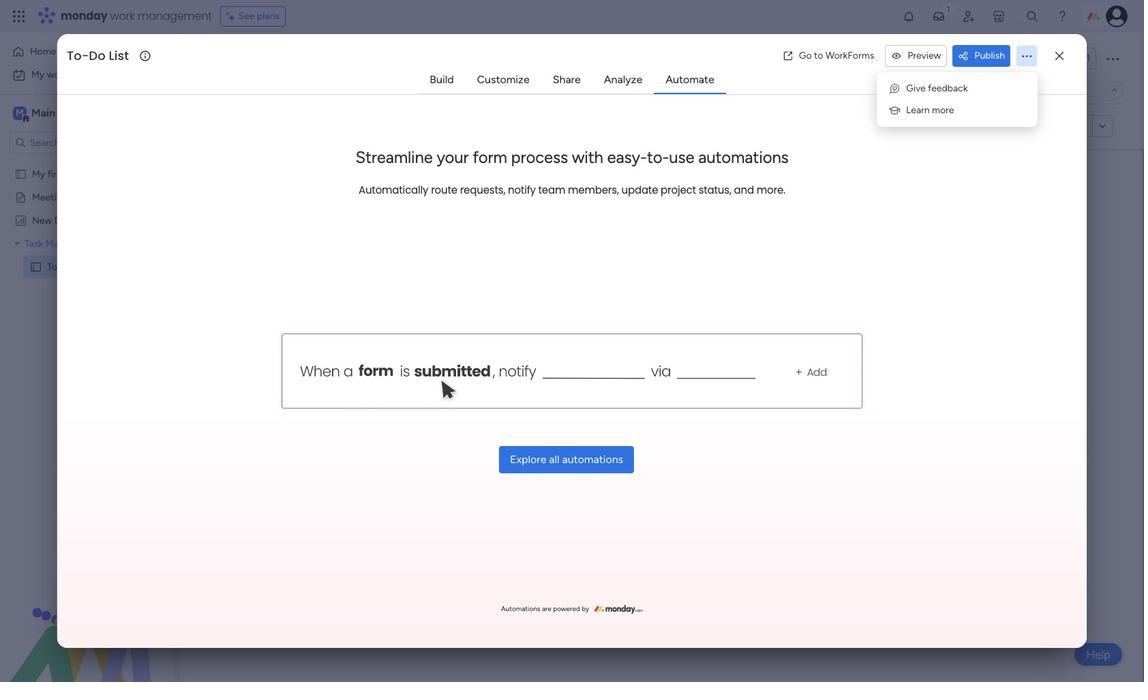 Task type: vqa. For each thing, say whether or not it's contained in the screenshot.
1st Mar from the left
no



Task type: locate. For each thing, give the bounding box(es) containing it.
system
[[104, 237, 136, 249]]

1 vertical spatial public board image
[[29, 260, 42, 273]]

caret down image
[[14, 238, 20, 248]]

1 horizontal spatial to-
[[67, 47, 89, 64]]

1 vertical spatial my
[[32, 168, 45, 179]]

to-do list inside "field"
[[67, 47, 129, 64]]

invite / 1 button
[[1029, 48, 1097, 70]]

tab list
[[418, 67, 726, 94]]

workspace
[[58, 106, 112, 119]]

share link
[[542, 68, 592, 92]]

1 vertical spatial form
[[473, 147, 507, 167]]

first
[[48, 168, 65, 179]]

automate down invite / 1 button at top
[[1042, 84, 1085, 96]]

form up requests,
[[473, 147, 507, 167]]

use
[[669, 147, 695, 167]]

automate right analyze
[[666, 73, 715, 86]]

my
[[31, 69, 44, 81], [32, 168, 45, 179]]

1 horizontal spatial do
[[89, 47, 106, 64]]

form
[[1050, 120, 1071, 132], [473, 147, 507, 167]]

form inside copy form link button
[[1050, 120, 1071, 132]]

help button
[[1075, 643, 1123, 666]]

my down home in the left top of the page
[[31, 69, 44, 81]]

update
[[622, 183, 659, 197]]

0 horizontal spatial main
[[31, 106, 55, 119]]

public board image
[[14, 190, 27, 203], [29, 260, 42, 273]]

automate for automate link
[[666, 73, 715, 86]]

main
[[228, 84, 248, 96], [31, 106, 55, 119]]

meeting notes
[[32, 191, 96, 203]]

automate
[[666, 73, 715, 86], [1042, 84, 1085, 96]]

work down home in the left top of the page
[[47, 69, 68, 81]]

automations inside button
[[563, 453, 624, 466]]

powered
[[554, 605, 580, 613]]

automations are powered by image
[[595, 604, 644, 615]]

automate inside button
[[1042, 84, 1085, 96]]

0 horizontal spatial do
[[61, 261, 73, 272]]

task
[[25, 237, 43, 249]]

my work option
[[8, 64, 166, 86]]

main inside the workspace selection element
[[31, 106, 55, 119]]

preview
[[908, 50, 942, 61]]

work inside option
[[47, 69, 68, 81]]

project
[[661, 183, 696, 197]]

1 horizontal spatial main
[[228, 84, 248, 96]]

by
[[582, 605, 590, 613]]

0 horizontal spatial automations
[[563, 453, 624, 466]]

build link
[[419, 68, 465, 92]]

menu menu
[[883, 78, 1033, 121]]

publish button
[[953, 45, 1011, 67]]

0 vertical spatial public board image
[[14, 190, 27, 203]]

automations
[[501, 605, 541, 613]]

main left table
[[228, 84, 248, 96]]

list
[[279, 43, 313, 74], [109, 47, 129, 64], [76, 261, 91, 272]]

notify
[[508, 183, 536, 197]]

main right workspace image
[[31, 106, 55, 119]]

activity button
[[959, 48, 1024, 70]]

public board image for to-do list
[[29, 260, 42, 273]]

0 vertical spatial my
[[31, 69, 44, 81]]

1 vertical spatial automations
[[563, 453, 624, 466]]

learn more
[[907, 104, 955, 116]]

public board image down public board icon
[[14, 190, 27, 203]]

0 horizontal spatial public board image
[[14, 190, 27, 203]]

automatically route requests, notify team members, update project status, and more.
[[359, 183, 786, 197]]

route
[[431, 183, 458, 197]]

0 horizontal spatial form
[[473, 147, 507, 167]]

notifications image
[[903, 10, 916, 23]]

1 horizontal spatial public board image
[[29, 260, 42, 273]]

form left 'link' at the right top of the page
[[1050, 120, 1071, 132]]

workspace image
[[13, 106, 27, 121]]

1 horizontal spatial form
[[1050, 120, 1071, 132]]

new dashboard
[[32, 214, 100, 226]]

explore all automations button
[[499, 446, 635, 473]]

to-
[[647, 147, 669, 167]]

my work
[[31, 69, 68, 81]]

list box
[[0, 159, 174, 462]]

public board image for meeting notes
[[14, 190, 27, 203]]

all
[[549, 453, 560, 466]]

0 horizontal spatial automate
[[666, 73, 715, 86]]

more actions image
[[1021, 49, 1034, 62]]

status,
[[699, 183, 732, 197]]

automations right all
[[563, 453, 624, 466]]

automations up and
[[699, 147, 789, 167]]

copy
[[1025, 120, 1048, 132]]

build
[[430, 73, 454, 86]]

option
[[0, 161, 174, 164]]

help
[[1087, 648, 1111, 661]]

lottie animation image
[[0, 544, 174, 682]]

learn
[[907, 104, 930, 116]]

work
[[110, 8, 135, 24], [47, 69, 68, 81]]

0 horizontal spatial work
[[47, 69, 68, 81]]

automate inside tab list
[[666, 73, 715, 86]]

to-
[[207, 43, 245, 74], [67, 47, 89, 64], [47, 261, 61, 272]]

activity
[[965, 53, 998, 64]]

form button
[[283, 79, 326, 101]]

1 vertical spatial main
[[31, 106, 55, 119]]

more
[[933, 104, 955, 116]]

automate for automate button
[[1042, 84, 1085, 96]]

main for main workspace
[[31, 106, 55, 119]]

1 horizontal spatial automate
[[1042, 84, 1085, 96]]

automations
[[699, 147, 789, 167], [563, 453, 624, 466]]

1 vertical spatial work
[[47, 69, 68, 81]]

my for my work
[[31, 69, 44, 81]]

preview button
[[886, 45, 948, 67]]

give
[[907, 83, 926, 94]]

0 horizontal spatial to-
[[47, 261, 61, 272]]

main inside "button"
[[228, 84, 248, 96]]

work right monday
[[110, 8, 135, 24]]

update feed image
[[933, 10, 946, 23]]

workspace selection element
[[13, 105, 114, 123]]

0 vertical spatial work
[[110, 8, 135, 24]]

0 horizontal spatial list
[[76, 261, 91, 272]]

my inside option
[[31, 69, 44, 81]]

do
[[245, 43, 274, 74], [89, 47, 106, 64], [61, 261, 73, 272]]

public board image down task at the left
[[29, 260, 42, 273]]

my left first
[[32, 168, 45, 179]]

publish
[[975, 50, 1006, 61]]

select product image
[[12, 10, 26, 23]]

analyze link
[[593, 68, 654, 92]]

streamline your form process with easy-to-use automations
[[356, 147, 789, 167]]

automations are powered by
[[501, 605, 590, 613]]

1 horizontal spatial work
[[110, 8, 135, 24]]

my first board
[[32, 168, 92, 179]]

search everything image
[[1026, 10, 1040, 23]]

0 vertical spatial main
[[228, 84, 248, 96]]

streamline
[[356, 147, 433, 167]]

collapse board header image
[[1110, 85, 1121, 96]]

1 horizontal spatial list
[[109, 47, 129, 64]]

go to workforms button
[[778, 45, 880, 67]]

0 vertical spatial automations
[[699, 147, 789, 167]]

and
[[734, 183, 755, 197]]

0 vertical spatial form
[[1050, 120, 1071, 132]]



Task type: describe. For each thing, give the bounding box(es) containing it.
members,
[[568, 183, 619, 197]]

add view image
[[334, 85, 340, 95]]

copy form link button
[[1000, 115, 1093, 137]]

give feedback menu item
[[883, 78, 1033, 100]]

plans
[[257, 10, 280, 22]]

feedback
[[929, 83, 968, 94]]

help image
[[1056, 10, 1070, 23]]

monday work management
[[61, 8, 212, 24]]

your
[[437, 147, 469, 167]]

my work link
[[8, 64, 166, 86]]

board
[[67, 168, 92, 179]]

Search in workspace field
[[29, 135, 114, 150]]

home option
[[8, 41, 166, 63]]

table
[[251, 84, 273, 96]]

customize link
[[466, 68, 541, 92]]

1
[[1087, 53, 1091, 64]]

/
[[1081, 53, 1085, 64]]

to- inside "field"
[[67, 47, 89, 64]]

analyze
[[604, 73, 643, 86]]

process
[[511, 147, 568, 167]]

invite
[[1055, 53, 1079, 64]]

task management system
[[25, 237, 136, 249]]

dashboard
[[54, 214, 100, 226]]

tab list containing build
[[418, 67, 726, 94]]

share
[[553, 73, 581, 86]]

explore
[[510, 453, 547, 466]]

more.
[[757, 183, 786, 197]]

form
[[294, 84, 316, 96]]

integrate button
[[880, 76, 1012, 104]]

automate button
[[1018, 79, 1090, 101]]

2 horizontal spatial to-
[[207, 43, 245, 74]]

do inside "field"
[[89, 47, 106, 64]]

customize
[[477, 73, 530, 86]]

To-Do List field
[[63, 47, 138, 65]]

list inside "field"
[[109, 47, 129, 64]]

management
[[46, 237, 102, 249]]

learn more menu item
[[883, 100, 1033, 121]]

list inside list box
[[76, 261, 91, 272]]

my for my first board
[[32, 168, 45, 179]]

public board image
[[14, 167, 27, 180]]

invite members image
[[963, 10, 976, 23]]

home link
[[8, 41, 166, 63]]

lottie animation element
[[0, 544, 174, 682]]

notes
[[70, 191, 96, 203]]

go
[[799, 50, 812, 61]]

meeting
[[32, 191, 67, 203]]

requests,
[[460, 183, 506, 197]]

link
[[1073, 120, 1088, 132]]

see
[[239, 10, 255, 22]]

give feedback
[[907, 83, 968, 94]]

list box containing my first board
[[0, 159, 174, 462]]

go to workforms
[[799, 50, 875, 61]]

see plans button
[[220, 6, 286, 27]]

monday marketplace image
[[993, 10, 1006, 23]]

work for my
[[47, 69, 68, 81]]

main for main table
[[228, 84, 248, 96]]

team
[[539, 183, 566, 197]]

public dashboard image
[[14, 214, 27, 227]]

to-do list inside list box
[[47, 261, 91, 272]]

home
[[30, 46, 56, 57]]

integrate
[[903, 84, 942, 96]]

automatically
[[359, 183, 429, 197]]

learn more image
[[889, 104, 901, 117]]

m
[[16, 107, 24, 119]]

are
[[542, 605, 552, 613]]

main table button
[[207, 79, 283, 101]]

see plans
[[239, 10, 280, 22]]

with
[[572, 147, 604, 167]]

1 image
[[943, 1, 955, 16]]

1 horizontal spatial automations
[[699, 147, 789, 167]]

workforms
[[826, 50, 875, 61]]

to
[[815, 50, 824, 61]]

easy-
[[608, 147, 647, 167]]

2 horizontal spatial do
[[245, 43, 274, 74]]

main workspace
[[31, 106, 112, 119]]

work for monday
[[110, 8, 135, 24]]

monday
[[61, 8, 107, 24]]

new
[[32, 214, 52, 226]]

explore all automations
[[510, 453, 624, 466]]

copy form link
[[1025, 120, 1088, 132]]

2 horizontal spatial list
[[279, 43, 313, 74]]

kendall parks image
[[1107, 5, 1128, 27]]

invite / 1
[[1055, 53, 1091, 64]]

give feedback image
[[889, 83, 901, 95]]

management
[[138, 8, 212, 24]]

main table
[[228, 84, 273, 96]]

to- inside list box
[[47, 261, 61, 272]]

automate link
[[655, 68, 726, 92]]

do inside list box
[[61, 261, 73, 272]]



